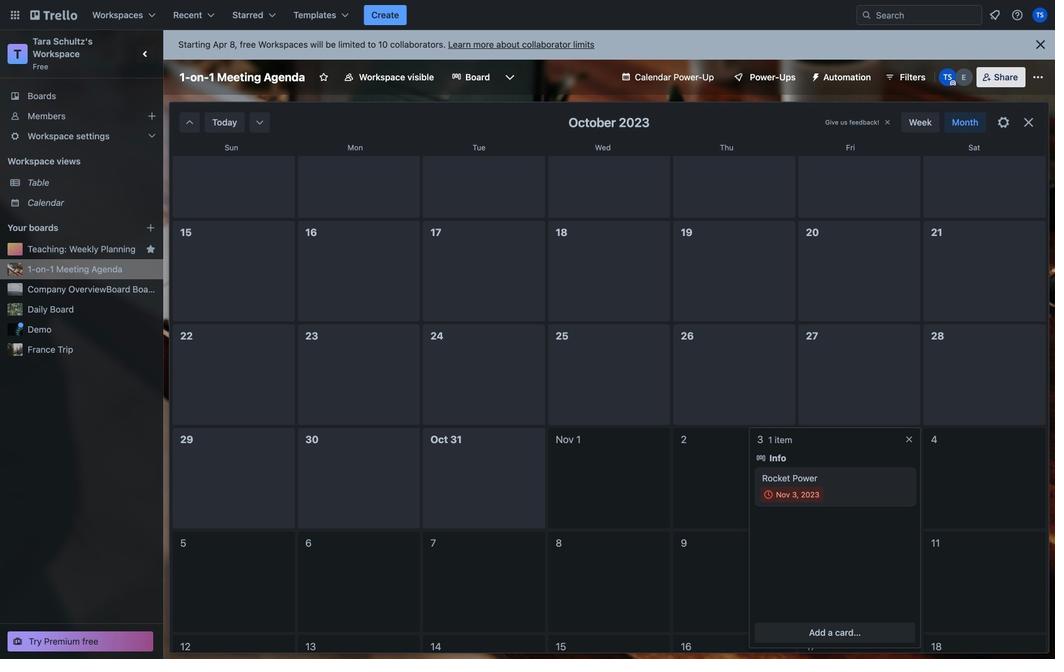 Task type: locate. For each thing, give the bounding box(es) containing it.
2 sm image from the left
[[254, 116, 266, 129]]

sm image
[[184, 116, 196, 129], [254, 116, 266, 129]]

primary element
[[0, 0, 1056, 30]]

1 sm image from the left
[[184, 116, 196, 129]]

tara schultz (taraschultz7) image
[[940, 69, 957, 86]]

0 notifications image
[[988, 8, 1003, 23]]

0 horizontal spatial sm image
[[184, 116, 196, 129]]

starred icon image
[[146, 244, 156, 255]]

Search field
[[857, 5, 983, 25]]

2 vertical spatial sm image
[[763, 489, 775, 502]]

sm image
[[806, 67, 824, 85], [755, 453, 768, 465], [763, 489, 775, 502]]

1 horizontal spatial sm image
[[254, 116, 266, 129]]

search image
[[862, 10, 872, 20]]



Task type: vqa. For each thing, say whether or not it's contained in the screenshot.
starred icon
yes



Task type: describe. For each thing, give the bounding box(es) containing it.
ethanhunt1 (ethanhunt117) image
[[956, 69, 973, 86]]

0 vertical spatial sm image
[[806, 67, 824, 85]]

your boards with 6 items element
[[8, 221, 127, 236]]

show menu image
[[1033, 71, 1045, 84]]

tara schultz (taraschultz7) image
[[1033, 8, 1048, 23]]

back to home image
[[30, 5, 77, 25]]

1 vertical spatial sm image
[[755, 453, 768, 465]]

open information menu image
[[1012, 9, 1024, 21]]

workspace navigation collapse icon image
[[137, 45, 155, 63]]

this member is an admin of this board. image
[[951, 80, 956, 86]]

add board image
[[146, 223, 156, 233]]

customize views image
[[504, 71, 517, 84]]

Board name text field
[[173, 67, 312, 87]]

star or unstar board image
[[319, 72, 329, 82]]



